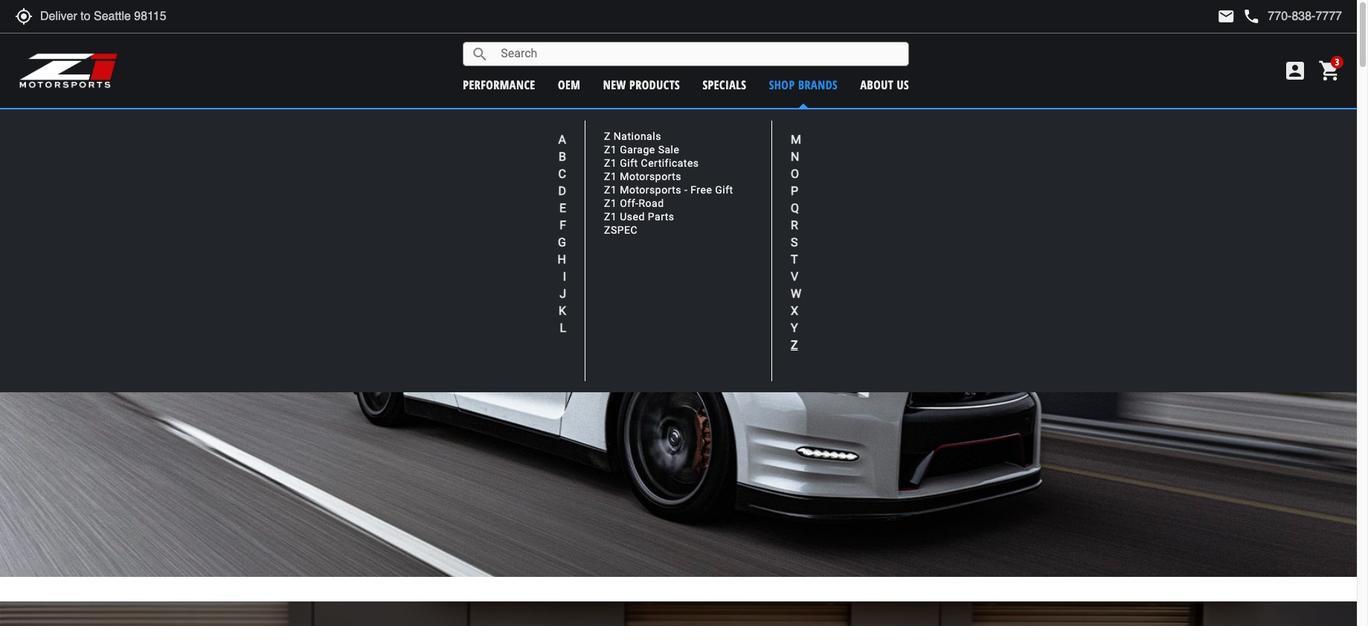 Task type: vqa. For each thing, say whether or not it's contained in the screenshot.
the Above
no



Task type: locate. For each thing, give the bounding box(es) containing it.
z
[[604, 130, 611, 142], [791, 338, 798, 352]]

5 z1 from the top
[[604, 197, 617, 209]]

0 vertical spatial motorsports
[[620, 171, 682, 183]]

win this truck shop now to get automatically entered image
[[0, 602, 1358, 626]]

motorsports
[[620, 171, 682, 183], [620, 184, 682, 196]]

Search search field
[[489, 42, 909, 65]]

garage
[[620, 144, 656, 156]]

shopping_cart link
[[1315, 59, 1343, 83]]

1 horizontal spatial gift
[[716, 184, 734, 196]]

performance
[[463, 76, 536, 93]]

shop
[[769, 76, 795, 93]]

mail phone
[[1218, 7, 1261, 25]]

specials link
[[703, 76, 747, 93]]

i
[[563, 269, 566, 284]]

1 horizontal spatial z
[[791, 338, 798, 352]]

4 z1 from the top
[[604, 184, 617, 196]]

0 horizontal spatial gift
[[620, 157, 638, 169]]

1 vertical spatial z
[[791, 338, 798, 352]]

us
[[897, 76, 910, 93]]

road
[[639, 197, 664, 209]]

shop brands link
[[769, 76, 838, 93]]

new
[[603, 76, 627, 93]]

mail link
[[1218, 7, 1236, 25]]

1 vertical spatial motorsports
[[620, 184, 682, 196]]

c
[[559, 167, 566, 181]]

r
[[791, 218, 799, 232]]

0 horizontal spatial z
[[604, 130, 611, 142]]

about us link
[[861, 76, 910, 93]]

gift right free
[[716, 184, 734, 196]]

z nationals z1 garage sale z1 gift certificates z1 motorsports z1 motorsports - free gift z1 off-road z1 used parts zspec
[[604, 130, 734, 236]]

2 z1 from the top
[[604, 157, 617, 169]]

oem
[[558, 76, 581, 93]]

v
[[791, 269, 799, 284]]

d
[[559, 184, 566, 198]]

j
[[560, 287, 566, 301]]

z1 off-road link
[[604, 197, 664, 209]]

phone link
[[1243, 7, 1343, 25]]

a
[[559, 133, 566, 147]]

y
[[791, 321, 798, 335]]

o
[[791, 167, 799, 181]]

1 motorsports from the top
[[620, 171, 682, 183]]

gift down garage
[[620, 157, 638, 169]]

0 vertical spatial z
[[604, 130, 611, 142]]

6 z1 from the top
[[604, 211, 617, 223]]

z1
[[604, 144, 617, 156], [604, 157, 617, 169], [604, 171, 617, 183], [604, 184, 617, 196], [604, 197, 617, 209], [604, 211, 617, 223]]

1 vertical spatial gift
[[716, 184, 734, 196]]

new products link
[[603, 76, 681, 93]]

x
[[791, 304, 799, 318]]

n
[[791, 150, 800, 164]]

a b c d e f g h i j k l
[[558, 133, 566, 335]]

motorsports down z1 gift certificates link
[[620, 171, 682, 183]]

products
[[630, 76, 681, 93]]

shopping:
[[655, 115, 710, 130]]

z1 used parts link
[[604, 211, 675, 223]]

z down "y"
[[791, 338, 798, 352]]

e
[[560, 201, 566, 215]]

parts
[[648, 211, 675, 223]]

oem link
[[558, 76, 581, 93]]

gift
[[620, 157, 638, 169], [716, 184, 734, 196]]

k
[[559, 304, 566, 318]]

off-
[[620, 197, 639, 209]]

g
[[558, 235, 566, 249]]

z down currently
[[604, 130, 611, 142]]

used
[[620, 211, 645, 223]]

q
[[791, 201, 799, 215]]

certificates
[[641, 157, 699, 169]]

s
[[791, 235, 798, 249]]

motorsports up the road
[[620, 184, 682, 196]]

account_box link
[[1280, 59, 1312, 83]]

p
[[791, 184, 799, 198]]



Task type: describe. For each thing, give the bounding box(es) containing it.
search
[[471, 45, 489, 63]]

shop brands
[[769, 76, 838, 93]]

z1 motorsports link
[[604, 171, 682, 183]]

nationals
[[614, 130, 662, 142]]

z nationals link
[[604, 130, 662, 142]]

m n o p q r s t v w x y z
[[791, 133, 802, 352]]

r35
[[713, 115, 735, 130]]

(change model) link
[[741, 116, 807, 130]]

3 z1 from the top
[[604, 171, 617, 183]]

l
[[560, 321, 566, 335]]

zspec
[[604, 224, 638, 236]]

zspec link
[[604, 224, 638, 236]]

account_box
[[1284, 59, 1308, 83]]

m
[[791, 133, 802, 147]]

2 motorsports from the top
[[620, 184, 682, 196]]

b
[[559, 150, 566, 164]]

w
[[791, 287, 802, 301]]

t
[[791, 252, 798, 266]]

-
[[685, 184, 688, 196]]

specials
[[703, 76, 747, 93]]

z inside z nationals z1 garage sale z1 gift certificates z1 motorsports z1 motorsports - free gift z1 off-road z1 used parts zspec
[[604, 130, 611, 142]]

r35 gtr mods take your r35 to the next level image
[[0, 138, 1358, 577]]

about us
[[861, 76, 910, 93]]

my_location
[[15, 7, 33, 25]]

1 z1 from the top
[[604, 144, 617, 156]]

about
[[861, 76, 894, 93]]

h
[[558, 252, 566, 266]]

performance link
[[463, 76, 536, 93]]

z1 motorsports logo image
[[19, 52, 119, 89]]

shopping_cart
[[1319, 59, 1343, 83]]

z1 gift certificates link
[[604, 157, 699, 169]]

currently shopping: r35 (change model)
[[601, 115, 807, 130]]

f
[[560, 218, 566, 232]]

new products
[[603, 76, 681, 93]]

mail
[[1218, 7, 1236, 25]]

z inside m n o p q r s t v w x y z
[[791, 338, 798, 352]]

model)
[[777, 116, 807, 130]]

z1 garage sale link
[[604, 144, 680, 156]]

z1 motorsports - free gift link
[[604, 184, 734, 196]]

phone
[[1243, 7, 1261, 25]]

free
[[691, 184, 713, 196]]

0 vertical spatial gift
[[620, 157, 638, 169]]

sale
[[659, 144, 680, 156]]

(change
[[741, 116, 775, 130]]

currently
[[601, 115, 652, 130]]

brands
[[799, 76, 838, 93]]



